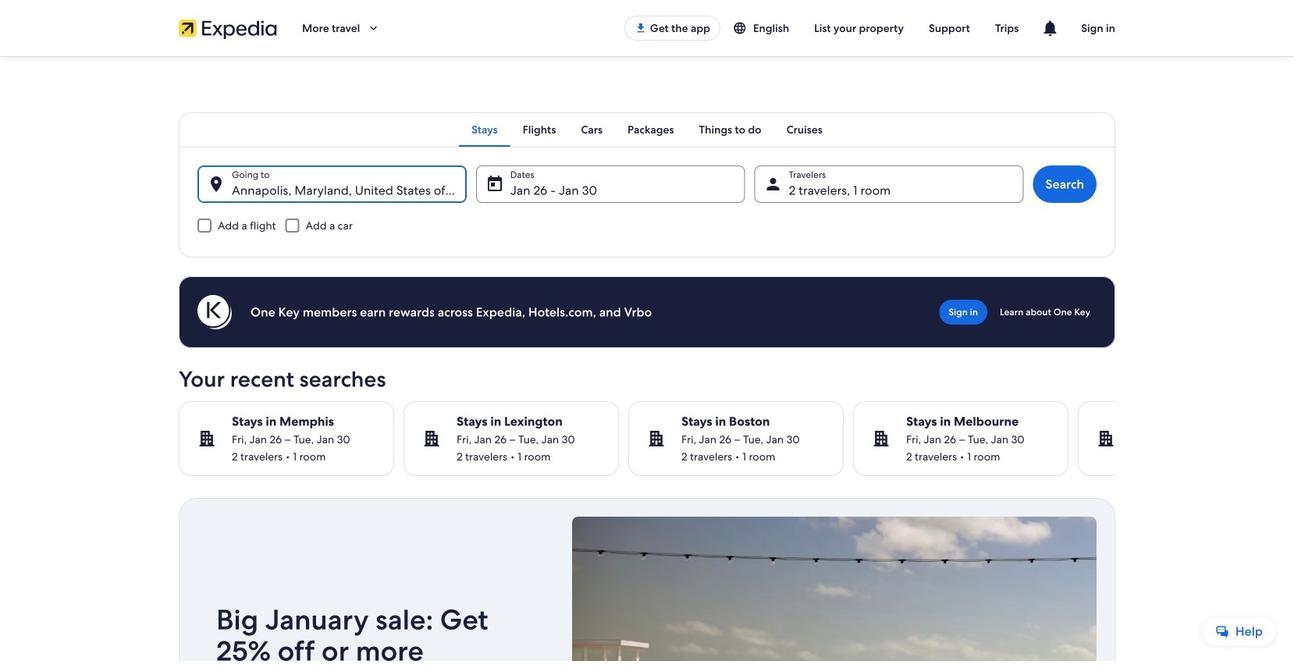 Task type: describe. For each thing, give the bounding box(es) containing it.
show next search image
[[1107, 430, 1125, 448]]

stays image
[[872, 430, 891, 448]]

4 stays image from the left
[[1097, 430, 1116, 448]]

show previous search image
[[169, 430, 188, 448]]

expedia logo image
[[179, 17, 277, 39]]

1 stays image from the left
[[198, 430, 216, 448]]

small image
[[733, 21, 754, 35]]

communication center icon image
[[1041, 19, 1060, 37]]

2 stays image from the left
[[423, 430, 441, 448]]



Task type: locate. For each thing, give the bounding box(es) containing it.
download the app button image
[[635, 22, 647, 34]]

stays image
[[198, 430, 216, 448], [423, 430, 441, 448], [647, 430, 666, 448], [1097, 430, 1116, 448]]

more travel image
[[367, 21, 381, 35]]

tab list
[[179, 112, 1116, 147]]

3 stays image from the left
[[647, 430, 666, 448]]

main content
[[0, 56, 1295, 662]]



Task type: vqa. For each thing, say whether or not it's contained in the screenshot.
first directional icon from left
no



